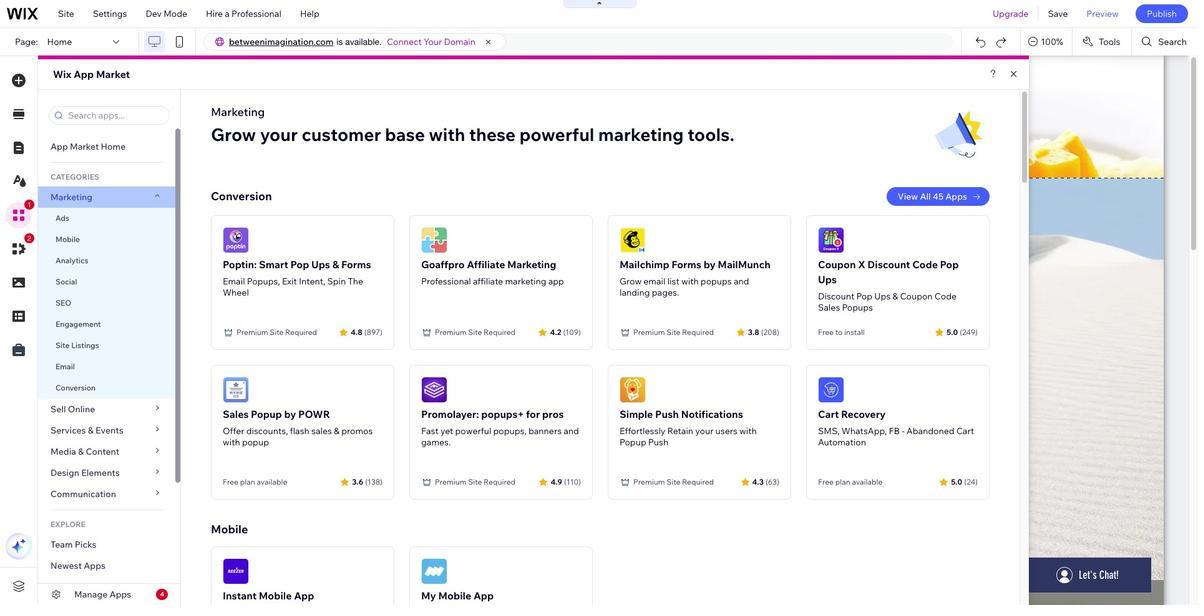 Task type: vqa. For each thing, say whether or not it's contained in the screenshot.


Task type: describe. For each thing, give the bounding box(es) containing it.
newest apps link
[[38, 555, 175, 577]]

powerful inside promolayer: popups+ for pros fast yet powerful popups, banners and games.
[[455, 426, 491, 437]]

instant
[[223, 590, 257, 602]]

0 horizontal spatial cart
[[818, 408, 839, 421]]

is available. connect your domain
[[337, 36, 476, 47]]

available.
[[345, 37, 382, 47]]

events
[[96, 425, 123, 436]]

site left settings
[[58, 8, 74, 19]]

and for mailmunch
[[734, 276, 749, 287]]

analytics link
[[38, 250, 175, 271]]

listings
[[71, 341, 99, 350]]

sell
[[51, 404, 66, 415]]

sales inside coupon x discount code pop ups discount pop ups & coupon code sales popups
[[818, 302, 840, 313]]

app market home link
[[38, 136, 175, 157]]

design
[[51, 467, 79, 479]]

app
[[548, 276, 564, 287]]

(138)
[[365, 477, 383, 486]]

5.0 (249)
[[947, 327, 978, 337]]

team
[[51, 539, 73, 550]]

automation
[[818, 437, 866, 448]]

games.
[[421, 437, 451, 448]]

newest apps
[[51, 560, 105, 572]]

1 horizontal spatial conversion
[[211, 189, 272, 203]]

seo
[[56, 298, 71, 308]]

poptin: smart pop ups & forms email popups, exit intent, spin the wheel
[[223, 258, 371, 298]]

mailchimp forms by mailmunch logo image
[[620, 227, 646, 253]]

(63)
[[766, 477, 779, 486]]

media
[[51, 446, 76, 457]]

whatsapp,
[[842, 426, 887, 437]]

sales inside sales popup by powr offer discounts, flash sales & promos with popup
[[223, 408, 249, 421]]

conversion link
[[38, 378, 175, 399]]

ads link
[[38, 208, 175, 229]]

required for yet
[[484, 477, 516, 487]]

site for mailchimp forms by mailmunch
[[667, 328, 680, 337]]

wix app market
[[53, 68, 130, 80]]

2 horizontal spatial pop
[[940, 258, 959, 271]]

mailchimp forms by mailmunch grow email list with popups and landing pages.
[[620, 258, 770, 298]]

1 horizontal spatial coupon
[[900, 291, 933, 302]]

1
[[27, 201, 31, 208]]

this
[[84, 582, 101, 593]]

mobile inside sidebar element
[[56, 235, 80, 244]]

elements
[[81, 467, 120, 479]]

premium for grow
[[633, 328, 665, 337]]

marketing inside goaffpro affiliate marketing professional affiliate marketing app
[[505, 276, 546, 287]]

& inside sales popup by powr offer discounts, flash sales & promos with popup
[[334, 426, 340, 437]]

settings
[[93, 8, 127, 19]]

plan for by
[[240, 477, 255, 487]]

site for simple push notifications
[[667, 477, 680, 487]]

simple push notifications effortlessly retain your users with popup push
[[620, 408, 757, 448]]

design elements link
[[38, 462, 175, 484]]

for
[[526, 408, 540, 421]]

communication link
[[38, 484, 175, 505]]

2
[[27, 235, 31, 242]]

grow inside mailchimp forms by mailmunch grow email list with popups and landing pages.
[[620, 276, 642, 287]]

popups
[[842, 302, 873, 313]]

goaffpro
[[421, 258, 465, 271]]

manage
[[74, 589, 108, 600]]

grow inside marketing grow your customer base with these powerful marketing tools.
[[211, 124, 256, 145]]

landing
[[620, 287, 650, 298]]

affiliate
[[467, 258, 505, 271]]

1 button
[[6, 200, 34, 228]]

email inside 'link'
[[56, 362, 75, 371]]

explore
[[51, 520, 85, 529]]

social link
[[38, 271, 175, 293]]

premium site required for retain
[[633, 477, 714, 487]]

mobile right instant
[[259, 590, 292, 602]]

your inside simple push notifications effortlessly retain your users with popup push
[[695, 426, 713, 437]]

flash
[[290, 426, 309, 437]]

premium site required for affiliate
[[435, 328, 516, 337]]

publish
[[1147, 8, 1177, 19]]

100% button
[[1021, 28, 1072, 56]]

site for goaffpro affiliate marketing
[[468, 328, 482, 337]]

premium site required for grow
[[633, 328, 714, 337]]

team picks link
[[38, 534, 175, 555]]

4.8
[[351, 327, 362, 337]]

mailchimp
[[620, 258, 669, 271]]

premium for retain
[[633, 477, 665, 487]]

0 horizontal spatial home
[[47, 36, 72, 47]]

free to install
[[818, 328, 865, 337]]

popups,
[[247, 276, 280, 287]]

popups
[[701, 276, 732, 287]]

betweenimagination.com
[[229, 36, 333, 47]]

a
[[225, 8, 230, 19]]

my mobile app
[[421, 590, 494, 602]]

hire
[[206, 8, 223, 19]]

base
[[385, 124, 425, 145]]

with inside simple push notifications effortlessly retain your users with popup push
[[739, 426, 757, 437]]

& right media
[[78, 446, 84, 457]]

5.0 (24)
[[951, 477, 978, 486]]

free plan available for by
[[223, 477, 287, 487]]

mobile right my
[[438, 590, 471, 602]]

(897)
[[364, 327, 383, 337]]

ups inside poptin: smart pop ups & forms email popups, exit intent, spin the wheel
[[311, 258, 330, 271]]

tools.
[[688, 124, 735, 145]]

dev mode
[[146, 8, 187, 19]]

promos
[[341, 426, 373, 437]]

simple push notifications logo image
[[620, 377, 646, 403]]

1 vertical spatial push
[[648, 437, 668, 448]]

smart
[[259, 258, 288, 271]]

goaffpro affiliate marketing logo image
[[421, 227, 447, 253]]

premium for &
[[236, 328, 268, 337]]

home inside sidebar element
[[101, 141, 126, 152]]

by for forms
[[704, 258, 716, 271]]

goaffpro affiliate marketing professional affiliate marketing app
[[421, 258, 564, 287]]

discounts,
[[246, 426, 288, 437]]

required for forms
[[285, 328, 317, 337]]

domain
[[444, 36, 476, 47]]

sidebar element
[[38, 90, 181, 605]]

0 vertical spatial professional
[[232, 8, 281, 19]]

site for poptin: smart pop ups & forms
[[270, 328, 284, 337]]

mobile up instant mobile app  logo
[[211, 522, 248, 537]]

3.8 (208)
[[748, 327, 779, 337]]

0 vertical spatial push
[[655, 408, 679, 421]]

Search apps... field
[[64, 107, 165, 124]]

my
[[421, 590, 436, 602]]

newest
[[51, 560, 82, 572]]

& inside poptin: smart pop ups & forms email popups, exit intent, spin the wheel
[[332, 258, 339, 271]]

wheel
[[223, 287, 249, 298]]

tools
[[1099, 36, 1120, 47]]

popular
[[51, 582, 82, 593]]

4.9
[[551, 477, 562, 486]]

poptin: smart pop ups & forms logo image
[[223, 227, 249, 253]]

cart recovery logo image
[[818, 377, 844, 403]]

free for cart recovery
[[818, 477, 834, 487]]

list
[[667, 276, 679, 287]]

content
[[86, 446, 119, 457]]

effortlessly
[[620, 426, 665, 437]]

4.2
[[550, 327, 561, 337]]

5.0 for fb
[[951, 477, 962, 486]]

0 vertical spatial code
[[912, 258, 938, 271]]

coupon x discount code pop ups logo image
[[818, 227, 844, 253]]



Task type: locate. For each thing, give the bounding box(es) containing it.
popular this month
[[51, 582, 130, 593]]

available down popup
[[257, 477, 287, 487]]

0 vertical spatial and
[[734, 276, 749, 287]]

promolayer: popups+ for pros fast yet powerful popups, banners and games.
[[421, 408, 579, 448]]

1 plan from the left
[[240, 477, 255, 487]]

required down affiliate
[[484, 328, 516, 337]]

2 forms from the left
[[672, 258, 701, 271]]

home up wix
[[47, 36, 72, 47]]

2 horizontal spatial apps
[[945, 191, 967, 202]]

site for promolayer: popups+ for pros
[[468, 477, 482, 487]]

retain
[[667, 426, 693, 437]]

home
[[47, 36, 72, 47], [101, 141, 126, 152]]

0 vertical spatial popup
[[251, 408, 282, 421]]

sell online link
[[38, 399, 175, 420]]

mailmunch
[[718, 258, 770, 271]]

by up flash at the bottom of the page
[[284, 408, 296, 421]]

sales up "to"
[[818, 302, 840, 313]]

1 horizontal spatial sales
[[818, 302, 840, 313]]

apps inside 'link'
[[945, 191, 967, 202]]

mobile up analytics
[[56, 235, 80, 244]]

site down pages.
[[667, 328, 680, 337]]

email inside poptin: smart pop ups & forms email popups, exit intent, spin the wheel
[[223, 276, 245, 287]]

apps for manage apps
[[110, 589, 131, 600]]

5.0 left (24)
[[951, 477, 962, 486]]

2 vertical spatial ups
[[874, 291, 890, 302]]

plan for sms,
[[835, 477, 850, 487]]

required down retain
[[682, 477, 714, 487]]

0 horizontal spatial your
[[260, 124, 298, 145]]

5.0 for pop
[[947, 327, 958, 337]]

free plan available
[[223, 477, 287, 487], [818, 477, 883, 487]]

discount right x
[[867, 258, 910, 271]]

1 horizontal spatial home
[[101, 141, 126, 152]]

1 horizontal spatial available
[[852, 477, 883, 487]]

premium site required down affiliate
[[435, 328, 516, 337]]

wix
[[53, 68, 71, 80]]

your
[[260, 124, 298, 145], [695, 426, 713, 437]]

discount up "to"
[[818, 291, 854, 302]]

ups
[[311, 258, 330, 271], [818, 273, 837, 286], [874, 291, 890, 302]]

premium for fast
[[435, 477, 466, 487]]

and inside promolayer: popups+ for pros fast yet powerful popups, banners and games.
[[564, 426, 579, 437]]

and
[[734, 276, 749, 287], [564, 426, 579, 437]]

required for email
[[682, 328, 714, 337]]

categories
[[51, 172, 99, 182]]

view all 45 apps link
[[887, 187, 990, 206]]

1 horizontal spatial popup
[[620, 437, 646, 448]]

forms inside poptin: smart pop ups & forms email popups, exit intent, spin the wheel
[[341, 258, 371, 271]]

1 vertical spatial and
[[564, 426, 579, 437]]

1 horizontal spatial apps
[[110, 589, 131, 600]]

cart right "abandoned"
[[956, 426, 974, 437]]

site left listings
[[56, 341, 70, 350]]

0 vertical spatial market
[[96, 68, 130, 80]]

grow
[[211, 124, 256, 145], [620, 276, 642, 287]]

0 horizontal spatial available
[[257, 477, 287, 487]]

promolayer:
[[421, 408, 479, 421]]

free plan available for sms,
[[818, 477, 883, 487]]

(24)
[[964, 477, 978, 486]]

45
[[933, 191, 944, 202]]

1 vertical spatial grow
[[620, 276, 642, 287]]

forms up list
[[672, 258, 701, 271]]

0 horizontal spatial coupon
[[818, 258, 856, 271]]

required for your
[[682, 477, 714, 487]]

home down "search apps..." field
[[101, 141, 126, 152]]

promolayer: popups+ for pros logo image
[[421, 377, 447, 403]]

forms up the the
[[341, 258, 371, 271]]

1 vertical spatial by
[[284, 408, 296, 421]]

0 horizontal spatial email
[[56, 362, 75, 371]]

1 vertical spatial email
[[56, 362, 75, 371]]

apps right the this
[[110, 589, 131, 600]]

sales popup by powr logo image
[[223, 377, 249, 403]]

professional right a
[[232, 8, 281, 19]]

sell online
[[51, 404, 95, 415]]

with inside marketing grow your customer base with these powerful marketing tools.
[[429, 124, 465, 145]]

with inside sales popup by powr offer discounts, flash sales & promos with popup
[[223, 437, 240, 448]]

pop inside poptin: smart pop ups & forms email popups, exit intent, spin the wheel
[[290, 258, 309, 271]]

site down affiliate
[[468, 328, 482, 337]]

0 vertical spatial email
[[223, 276, 245, 287]]

1 free plan available from the left
[[223, 477, 287, 487]]

app inside sidebar element
[[51, 141, 68, 152]]

1 vertical spatial home
[[101, 141, 126, 152]]

0 vertical spatial by
[[704, 258, 716, 271]]

with right users
[[739, 426, 757, 437]]

plan down popup
[[240, 477, 255, 487]]

sales up offer
[[223, 408, 249, 421]]

conversion inside sidebar element
[[56, 383, 96, 392]]

site down promolayer: popups+ for pros fast yet powerful popups, banners and games.
[[468, 477, 482, 487]]

4.9 (110)
[[551, 477, 581, 486]]

required down popups on the right top
[[682, 328, 714, 337]]

with
[[429, 124, 465, 145], [681, 276, 699, 287], [739, 426, 757, 437], [223, 437, 240, 448]]

free plan available down popup
[[223, 477, 287, 487]]

5.0 left (249)
[[947, 327, 958, 337]]

and inside mailchimp forms by mailmunch grow email list with popups and landing pages.
[[734, 276, 749, 287]]

market up "search apps..." field
[[96, 68, 130, 80]]

market
[[96, 68, 130, 80], [70, 141, 99, 152]]

popup up discounts, in the bottom of the page
[[251, 408, 282, 421]]

0 horizontal spatial grow
[[211, 124, 256, 145]]

1 horizontal spatial ups
[[818, 273, 837, 286]]

available for by
[[257, 477, 287, 487]]

marketing inside marketing grow your customer base with these powerful marketing tools.
[[598, 124, 684, 145]]

free down automation
[[818, 477, 834, 487]]

email down site listings
[[56, 362, 75, 371]]

premium site required
[[236, 328, 317, 337], [435, 328, 516, 337], [633, 328, 714, 337], [435, 477, 516, 487], [633, 477, 714, 487]]

0 horizontal spatial conversion
[[56, 383, 96, 392]]

1 vertical spatial discount
[[818, 291, 854, 302]]

push
[[655, 408, 679, 421], [648, 437, 668, 448]]

2 button
[[6, 233, 34, 262]]

email down the poptin:
[[223, 276, 245, 287]]

analytics
[[56, 256, 88, 265]]

and down pros
[[564, 426, 579, 437]]

marketing grow your customer base with these powerful marketing tools.
[[211, 105, 735, 145]]

1 horizontal spatial by
[[704, 258, 716, 271]]

conversion up the poptin: smart pop ups & forms logo
[[211, 189, 272, 203]]

1 vertical spatial your
[[695, 426, 713, 437]]

1 available from the left
[[257, 477, 287, 487]]

tools button
[[1073, 28, 1132, 56]]

& right sales
[[334, 426, 340, 437]]

0 horizontal spatial and
[[564, 426, 579, 437]]

1 vertical spatial sales
[[223, 408, 249, 421]]

month
[[103, 582, 130, 593]]

2 available from the left
[[852, 477, 883, 487]]

0 horizontal spatial forms
[[341, 258, 371, 271]]

recovery
[[841, 408, 886, 421]]

1 vertical spatial market
[[70, 141, 99, 152]]

2 plan from the left
[[835, 477, 850, 487]]

by inside sales popup by powr offer discounts, flash sales & promos with popup
[[284, 408, 296, 421]]

0 horizontal spatial by
[[284, 408, 296, 421]]

site inside 'link'
[[56, 341, 70, 350]]

banners
[[528, 426, 562, 437]]

marketing inside goaffpro affiliate marketing professional affiliate marketing app
[[507, 258, 556, 271]]

3.6
[[352, 477, 363, 486]]

&
[[332, 258, 339, 271], [892, 291, 898, 302], [88, 425, 94, 436], [334, 426, 340, 437], [78, 446, 84, 457]]

cart up 'sms,'
[[818, 408, 839, 421]]

0 horizontal spatial marketing
[[51, 192, 92, 203]]

help
[[300, 8, 319, 19]]

professional inside goaffpro affiliate marketing professional affiliate marketing app
[[421, 276, 471, 287]]

with left popup
[[223, 437, 240, 448]]

publish button
[[1136, 4, 1188, 23]]

1 vertical spatial coupon
[[900, 291, 933, 302]]

apps up the this
[[84, 560, 105, 572]]

site listings link
[[38, 335, 175, 356]]

0 vertical spatial grow
[[211, 124, 256, 145]]

by for popup
[[284, 408, 296, 421]]

ups right popups
[[874, 291, 890, 302]]

with right base
[[429, 124, 465, 145]]

1 vertical spatial professional
[[421, 276, 471, 287]]

-
[[902, 426, 905, 437]]

premium site required for &
[[236, 328, 317, 337]]

ups up intent,
[[311, 258, 330, 271]]

0 vertical spatial discount
[[867, 258, 910, 271]]

powerful inside marketing grow your customer base with these powerful marketing tools.
[[520, 124, 594, 145]]

0 vertical spatial cart
[[818, 408, 839, 421]]

premium down effortlessly
[[633, 477, 665, 487]]

market inside app market home link
[[70, 141, 99, 152]]

0 horizontal spatial powerful
[[455, 426, 491, 437]]

0 vertical spatial coupon
[[818, 258, 856, 271]]

1 horizontal spatial plan
[[835, 477, 850, 487]]

mobile
[[56, 235, 80, 244], [211, 522, 248, 537], [259, 590, 292, 602], [438, 590, 471, 602]]

2 free plan available from the left
[[818, 477, 883, 487]]

premium down 'landing'
[[633, 328, 665, 337]]

and down mailmunch
[[734, 276, 749, 287]]

your
[[424, 36, 442, 47]]

2 vertical spatial marketing
[[507, 258, 556, 271]]

1 horizontal spatial marketing
[[598, 124, 684, 145]]

0 horizontal spatial apps
[[84, 560, 105, 572]]

premium for affiliate
[[435, 328, 466, 337]]

ups down coupon x discount code pop ups logo
[[818, 273, 837, 286]]

1 horizontal spatial and
[[734, 276, 749, 287]]

0 horizontal spatial discount
[[818, 291, 854, 302]]

free left "to"
[[818, 328, 834, 337]]

marketing inside sidebar element
[[51, 192, 92, 203]]

2 horizontal spatial ups
[[874, 291, 890, 302]]

by up popups on the right top
[[704, 258, 716, 271]]

with inside mailchimp forms by mailmunch grow email list with popups and landing pages.
[[681, 276, 699, 287]]

1 vertical spatial popup
[[620, 437, 646, 448]]

1 horizontal spatial professional
[[421, 276, 471, 287]]

seo link
[[38, 293, 175, 314]]

professional
[[232, 8, 281, 19], [421, 276, 471, 287]]

required down popups,
[[484, 477, 516, 487]]

coupon x discount code pop ups discount pop ups & coupon code sales popups
[[818, 258, 959, 313]]

2 horizontal spatial marketing
[[507, 258, 556, 271]]

popup inside sales popup by powr offer discounts, flash sales & promos with popup
[[251, 408, 282, 421]]

affiliate
[[473, 276, 503, 287]]

intent,
[[299, 276, 325, 287]]

install
[[844, 328, 865, 337]]

services
[[51, 425, 86, 436]]

site
[[58, 8, 74, 19], [270, 328, 284, 337], [468, 328, 482, 337], [667, 328, 680, 337], [56, 341, 70, 350], [468, 477, 482, 487], [667, 477, 680, 487]]

your inside marketing grow your customer base with these powerful marketing tools.
[[260, 124, 298, 145]]

1 horizontal spatial marketing
[[211, 105, 265, 119]]

0 vertical spatial powerful
[[520, 124, 594, 145]]

sms,
[[818, 426, 840, 437]]

services & events
[[51, 425, 123, 436]]

0 horizontal spatial professional
[[232, 8, 281, 19]]

team picks
[[51, 539, 96, 550]]

premium site required down pages.
[[633, 328, 714, 337]]

0 horizontal spatial pop
[[290, 258, 309, 271]]

ads
[[56, 213, 69, 223]]

popular this month link
[[38, 577, 175, 598]]

premium site required for fast
[[435, 477, 516, 487]]

1 vertical spatial powerful
[[455, 426, 491, 437]]

1 horizontal spatial forms
[[672, 258, 701, 271]]

coupon right popups
[[900, 291, 933, 302]]

1 horizontal spatial pop
[[856, 291, 872, 302]]

popup inside simple push notifications effortlessly retain your users with popup push
[[620, 437, 646, 448]]

media & content
[[51, 446, 119, 457]]

required
[[285, 328, 317, 337], [484, 328, 516, 337], [682, 328, 714, 337], [484, 477, 516, 487], [682, 477, 714, 487]]

1 forms from the left
[[341, 258, 371, 271]]

market up the categories
[[70, 141, 99, 152]]

apps right 45
[[945, 191, 967, 202]]

& up spin
[[332, 258, 339, 271]]

free for coupon x discount code pop ups
[[818, 328, 834, 337]]

0 vertical spatial ups
[[311, 258, 330, 271]]

& right popups
[[892, 291, 898, 302]]

apps
[[945, 191, 967, 202], [84, 560, 105, 572], [110, 589, 131, 600]]

3.8
[[748, 327, 759, 337]]

is
[[337, 37, 343, 47]]

0 vertical spatial marketing
[[211, 105, 265, 119]]

conversion up the sell online
[[56, 383, 96, 392]]

0 horizontal spatial plan
[[240, 477, 255, 487]]

available
[[257, 477, 287, 487], [852, 477, 883, 487]]

professional down goaffpro
[[421, 276, 471, 287]]

popup
[[242, 437, 269, 448]]

spin
[[327, 276, 346, 287]]

push up retain
[[655, 408, 679, 421]]

premium up promolayer: popups+ for pros logo on the bottom
[[435, 328, 466, 337]]

sales
[[818, 302, 840, 313], [223, 408, 249, 421]]

coupon left x
[[818, 258, 856, 271]]

0 vertical spatial your
[[260, 124, 298, 145]]

1 horizontal spatial free plan available
[[818, 477, 883, 487]]

site down retain
[[667, 477, 680, 487]]

1 horizontal spatial powerful
[[520, 124, 594, 145]]

premium
[[236, 328, 268, 337], [435, 328, 466, 337], [633, 328, 665, 337], [435, 477, 466, 487], [633, 477, 665, 487]]

powerful
[[520, 124, 594, 145], [455, 426, 491, 437]]

0 horizontal spatial popup
[[251, 408, 282, 421]]

1 horizontal spatial grow
[[620, 276, 642, 287]]

1 vertical spatial code
[[935, 291, 957, 302]]

media & content link
[[38, 441, 175, 462]]

marketing link
[[38, 187, 175, 208]]

premium site required down the games.
[[435, 477, 516, 487]]

1 vertical spatial ups
[[818, 273, 837, 286]]

to
[[835, 328, 843, 337]]

site down exit
[[270, 328, 284, 337]]

marketing inside marketing grow your customer base with these powerful marketing tools.
[[211, 105, 265, 119]]

email
[[223, 276, 245, 287], [56, 362, 75, 371]]

0 vertical spatial apps
[[945, 191, 967, 202]]

these
[[469, 124, 516, 145]]

0 horizontal spatial marketing
[[505, 276, 546, 287]]

pages.
[[652, 287, 679, 298]]

1 horizontal spatial email
[[223, 276, 245, 287]]

available for sms,
[[852, 477, 883, 487]]

instant mobile app  logo image
[[223, 558, 249, 585]]

0 vertical spatial home
[[47, 36, 72, 47]]

1 vertical spatial marketing
[[51, 192, 92, 203]]

popups,
[[493, 426, 527, 437]]

available down automation
[[852, 477, 883, 487]]

2 vertical spatial apps
[[110, 589, 131, 600]]

apps inside 'link'
[[84, 560, 105, 572]]

instant mobile app
[[223, 590, 314, 602]]

and for pros
[[564, 426, 579, 437]]

1 vertical spatial conversion
[[56, 383, 96, 392]]

apps for newest apps
[[84, 560, 105, 572]]

popups+
[[481, 408, 524, 421]]

0 vertical spatial conversion
[[211, 189, 272, 203]]

0 horizontal spatial free plan available
[[223, 477, 287, 487]]

marketing for marketing
[[51, 192, 92, 203]]

marketing for marketing grow your customer base with these powerful marketing tools.
[[211, 105, 265, 119]]

email link
[[38, 356, 175, 378]]

0 vertical spatial 5.0
[[947, 327, 958, 337]]

services & events link
[[38, 420, 175, 441]]

free plan available down automation
[[818, 477, 883, 487]]

my mobile app logo image
[[421, 558, 447, 585]]

premium down the games.
[[435, 477, 466, 487]]

1 horizontal spatial cart
[[956, 426, 974, 437]]

& inside coupon x discount code pop ups discount pop ups & coupon code sales popups
[[892, 291, 898, 302]]

3.6 (138)
[[352, 477, 383, 486]]

1 horizontal spatial discount
[[867, 258, 910, 271]]

1 vertical spatial 5.0
[[951, 477, 962, 486]]

premium site required down exit
[[236, 328, 317, 337]]

1 vertical spatial apps
[[84, 560, 105, 572]]

the
[[348, 276, 363, 287]]

push down simple
[[648, 437, 668, 448]]

with right list
[[681, 276, 699, 287]]

premium site required down retain
[[633, 477, 714, 487]]

0 vertical spatial marketing
[[598, 124, 684, 145]]

forms inside mailchimp forms by mailmunch grow email list with popups and landing pages.
[[672, 258, 701, 271]]

0 vertical spatial sales
[[818, 302, 840, 313]]

required down intent,
[[285, 328, 317, 337]]

1 horizontal spatial your
[[695, 426, 713, 437]]

app market home
[[51, 141, 126, 152]]

free down offer
[[223, 477, 238, 487]]

& left events
[[88, 425, 94, 436]]

premium down wheel
[[236, 328, 268, 337]]

1 vertical spatial marketing
[[505, 276, 546, 287]]

required for marketing
[[484, 328, 516, 337]]

cart recovery sms, whatsapp, fb - abandoned cart automation
[[818, 408, 974, 448]]

1 vertical spatial cart
[[956, 426, 974, 437]]

abandoned
[[907, 426, 954, 437]]

plan down automation
[[835, 477, 850, 487]]

0 horizontal spatial ups
[[311, 258, 330, 271]]

free for sales popup by powr
[[223, 477, 238, 487]]

by inside mailchimp forms by mailmunch grow email list with popups and landing pages.
[[704, 258, 716, 271]]

0 horizontal spatial sales
[[223, 408, 249, 421]]

popup down simple
[[620, 437, 646, 448]]



